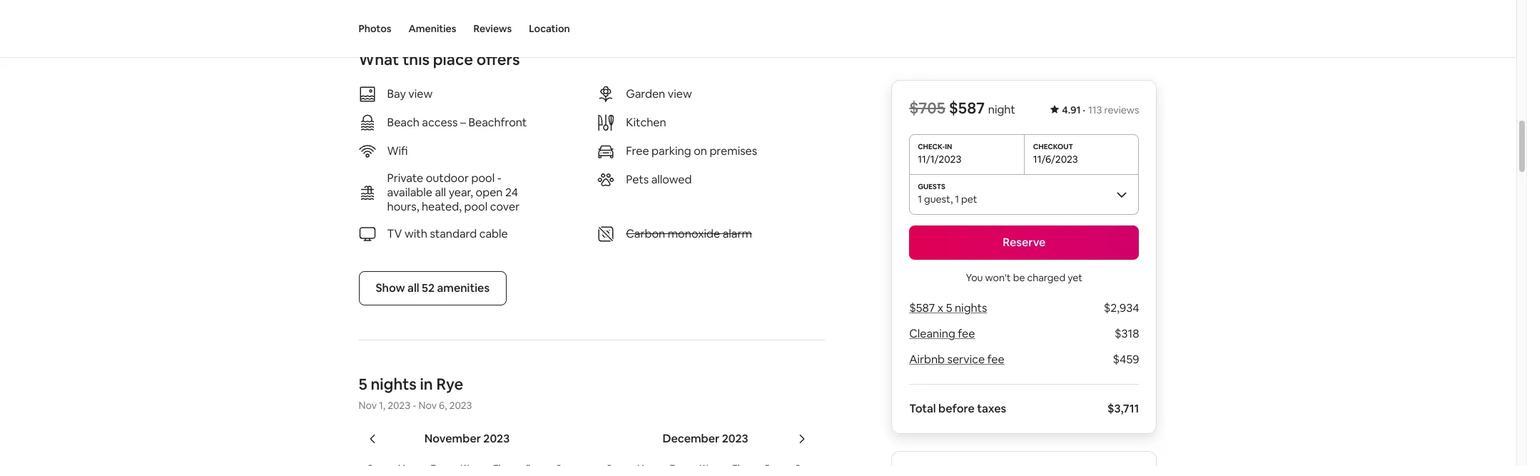 Task type: describe. For each thing, give the bounding box(es) containing it.
cleaning
[[910, 326, 956, 341]]

x
[[938, 301, 944, 316]]

year,
[[449, 185, 473, 200]]

carbon
[[626, 226, 665, 241]]

1 guest , 1 pet
[[918, 193, 978, 206]]

pets
[[626, 172, 649, 187]]

premises
[[710, 143, 758, 158]]

·
[[1083, 104, 1086, 116]]

total
[[910, 401, 936, 416]]

november
[[425, 431, 481, 446]]

$587 x 5 nights button
[[910, 301, 988, 316]]

garden
[[626, 86, 666, 101]]

garden view
[[626, 86, 692, 101]]

reserve
[[1003, 235, 1046, 250]]

parking
[[652, 143, 692, 158]]

beach
[[387, 115, 420, 130]]

amenities button
[[409, 0, 457, 57]]

guest
[[925, 193, 951, 206]]

private
[[387, 170, 423, 185]]

1,
[[379, 399, 386, 412]]

1 1 from the left
[[918, 193, 922, 206]]

night
[[989, 102, 1016, 117]]

$587 x 5 nights
[[910, 301, 988, 316]]

be
[[1013, 271, 1025, 284]]

113
[[1089, 104, 1103, 116]]

reviews
[[1105, 104, 1140, 116]]

cable
[[480, 226, 508, 241]]

rye
[[436, 374, 464, 394]]

allowed
[[652, 172, 692, 187]]

pets allowed
[[626, 172, 692, 187]]

cleaning fee button
[[910, 326, 975, 341]]

2023 right '6,' at the bottom of the page
[[449, 399, 472, 412]]

november 2023
[[425, 431, 510, 446]]

open
[[476, 185, 503, 200]]

with
[[405, 226, 428, 241]]

on
[[694, 143, 707, 158]]

access
[[422, 115, 458, 130]]

11/6/2023
[[1034, 153, 1079, 166]]

1 vertical spatial fee
[[988, 352, 1005, 367]]

- inside 5 nights in rye nov 1, 2023 - nov 6, 2023
[[413, 399, 417, 412]]

place
[[433, 49, 473, 69]]

available
[[387, 185, 433, 200]]

all inside button
[[408, 280, 420, 295]]

outdoor
[[426, 170, 469, 185]]

2023 right november
[[484, 431, 510, 446]]

cleaning fee
[[910, 326, 975, 341]]

$459
[[1113, 352, 1140, 367]]

$3,711
[[1108, 401, 1140, 416]]

airbnb
[[910, 352, 945, 367]]

show all 52 amenities button
[[359, 271, 507, 305]]

location
[[529, 22, 570, 35]]

0 vertical spatial pool
[[471, 170, 495, 185]]

5 nights in rye nov 1, 2023 - nov 6, 2023
[[359, 374, 472, 412]]

11/1/2023
[[918, 153, 962, 166]]

free parking on premises
[[626, 143, 758, 158]]

$2,934
[[1104, 301, 1140, 316]]

tv with standard cable
[[387, 226, 508, 241]]

reviews button
[[474, 0, 512, 57]]

reviews
[[474, 22, 512, 35]]

kitchen
[[626, 115, 667, 130]]

0 horizontal spatial $587
[[910, 301, 935, 316]]

0 vertical spatial fee
[[958, 326, 975, 341]]

charged
[[1028, 271, 1066, 284]]

$705
[[910, 98, 946, 118]]

this
[[403, 49, 430, 69]]

airbnb service fee button
[[910, 352, 1005, 367]]

6,
[[439, 399, 447, 412]]

4.91 · 113 reviews
[[1063, 104, 1140, 116]]

carbon monoxide alarm
[[626, 226, 752, 241]]

location button
[[529, 0, 570, 57]]

1 vertical spatial pool
[[464, 199, 488, 214]]

$705 $587 night
[[910, 98, 1016, 118]]

1 horizontal spatial 5
[[946, 301, 953, 316]]

all inside 'private outdoor pool - available all year, open 24 hours, heated, pool cover'
[[435, 185, 446, 200]]

monoxide
[[668, 226, 720, 241]]



Task type: vqa. For each thing, say whether or not it's contained in the screenshot.
the in Need to get in touch? We'll start with some questions and get you to the right place.
no



Task type: locate. For each thing, give the bounding box(es) containing it.
1
[[918, 193, 922, 206], [955, 193, 959, 206]]

1 horizontal spatial all
[[435, 185, 446, 200]]

all left 52
[[408, 280, 420, 295]]

- inside 'private outdoor pool - available all year, open 24 hours, heated, pool cover'
[[497, 170, 502, 185]]

alarm
[[723, 226, 752, 241]]

2 nov from the left
[[419, 399, 437, 412]]

0 horizontal spatial nights
[[371, 374, 417, 394]]

5 right x at the right of the page
[[946, 301, 953, 316]]

fee right service
[[988, 352, 1005, 367]]

view
[[409, 86, 433, 101], [668, 86, 692, 101]]

5 inside 5 nights in rye nov 1, 2023 - nov 6, 2023
[[359, 374, 367, 394]]

pool left 24
[[471, 170, 495, 185]]

–
[[460, 115, 466, 130]]

2023 right december
[[722, 431, 749, 446]]

0 vertical spatial all
[[435, 185, 446, 200]]

beach access – beachfront
[[387, 115, 527, 130]]

free
[[626, 143, 649, 158]]

what
[[359, 49, 399, 69]]

show
[[376, 280, 405, 295]]

private outdoor pool - available all year, open 24 hours, heated, pool cover
[[387, 170, 520, 214]]

52
[[422, 280, 435, 295]]

0 vertical spatial $587
[[949, 98, 985, 118]]

calendar application
[[342, 416, 1305, 466]]

hours,
[[387, 199, 419, 214]]

cover
[[490, 199, 520, 214]]

pet
[[962, 193, 978, 206]]

2 1 from the left
[[955, 193, 959, 206]]

1 vertical spatial 5
[[359, 374, 367, 394]]

view for bay view
[[409, 86, 433, 101]]

0 horizontal spatial 1
[[918, 193, 922, 206]]

1 nov from the left
[[359, 399, 377, 412]]

bay view
[[387, 86, 433, 101]]

beachfront
[[469, 115, 527, 130]]

heated,
[[422, 199, 462, 214]]

,
[[951, 193, 953, 206]]

taxes
[[977, 401, 1007, 416]]

what this place offers
[[359, 49, 520, 69]]

reserve button
[[910, 226, 1140, 260]]

0 horizontal spatial nov
[[359, 399, 377, 412]]

2 view from the left
[[668, 86, 692, 101]]

amenities
[[409, 22, 457, 35]]

nights inside 5 nights in rye nov 1, 2023 - nov 6, 2023
[[371, 374, 417, 394]]

1 horizontal spatial 1
[[955, 193, 959, 206]]

0 vertical spatial -
[[497, 170, 502, 185]]

1 horizontal spatial nights
[[955, 301, 988, 316]]

bay
[[387, 86, 406, 101]]

amenities
[[437, 280, 490, 295]]

24
[[505, 185, 518, 200]]

$318
[[1115, 326, 1140, 341]]

1 vertical spatial -
[[413, 399, 417, 412]]

$587 left the night
[[949, 98, 985, 118]]

1 horizontal spatial fee
[[988, 352, 1005, 367]]

yet
[[1068, 271, 1083, 284]]

0 horizontal spatial 5
[[359, 374, 367, 394]]

wifi
[[387, 143, 408, 158]]

pool left cover on the left top of the page
[[464, 199, 488, 214]]

nov left '6,' at the bottom of the page
[[419, 399, 437, 412]]

2023 right the 1, at the left bottom of page
[[388, 399, 411, 412]]

before
[[939, 401, 975, 416]]

view right the garden
[[668, 86, 692, 101]]

1 view from the left
[[409, 86, 433, 101]]

fee up service
[[958, 326, 975, 341]]

december 2023
[[663, 431, 749, 446]]

$587 left x at the right of the page
[[910, 301, 935, 316]]

5
[[946, 301, 953, 316], [359, 374, 367, 394]]

show all 52 amenities
[[376, 280, 490, 295]]

1 horizontal spatial nov
[[419, 399, 437, 412]]

photos button
[[359, 0, 392, 57]]

2023
[[388, 399, 411, 412], [449, 399, 472, 412], [484, 431, 510, 446], [722, 431, 749, 446]]

1 horizontal spatial -
[[497, 170, 502, 185]]

1 horizontal spatial $587
[[949, 98, 985, 118]]

- left '6,' at the bottom of the page
[[413, 399, 417, 412]]

1 vertical spatial nights
[[371, 374, 417, 394]]

1 right ,
[[955, 193, 959, 206]]

0 horizontal spatial -
[[413, 399, 417, 412]]

december
[[663, 431, 720, 446]]

0 vertical spatial nights
[[955, 301, 988, 316]]

fee
[[958, 326, 975, 341], [988, 352, 1005, 367]]

total before taxes
[[910, 401, 1007, 416]]

view for garden view
[[668, 86, 692, 101]]

view right bay
[[409, 86, 433, 101]]

1 vertical spatial $587
[[910, 301, 935, 316]]

1 horizontal spatial view
[[668, 86, 692, 101]]

1 vertical spatial all
[[408, 280, 420, 295]]

tv
[[387, 226, 402, 241]]

all left the year,
[[435, 185, 446, 200]]

airbnb service fee
[[910, 352, 1005, 367]]

service
[[948, 352, 985, 367]]

nights up the 1, at the left bottom of page
[[371, 374, 417, 394]]

0 horizontal spatial all
[[408, 280, 420, 295]]

in
[[420, 374, 433, 394]]

- left 24
[[497, 170, 502, 185]]

won't
[[986, 271, 1011, 284]]

0 horizontal spatial fee
[[958, 326, 975, 341]]

4.91
[[1063, 104, 1081, 116]]

nov left the 1, at the left bottom of page
[[359, 399, 377, 412]]

0 vertical spatial 5
[[946, 301, 953, 316]]

1 left guest
[[918, 193, 922, 206]]

standard
[[430, 226, 477, 241]]

nights right x at the right of the page
[[955, 301, 988, 316]]

all
[[435, 185, 446, 200], [408, 280, 420, 295]]

5 left 'in'
[[359, 374, 367, 394]]

0 horizontal spatial view
[[409, 86, 433, 101]]

you won't be charged yet
[[966, 271, 1083, 284]]

offers
[[477, 49, 520, 69]]

nov
[[359, 399, 377, 412], [419, 399, 437, 412]]

pool
[[471, 170, 495, 185], [464, 199, 488, 214]]

you
[[966, 271, 983, 284]]

photos
[[359, 22, 392, 35]]



